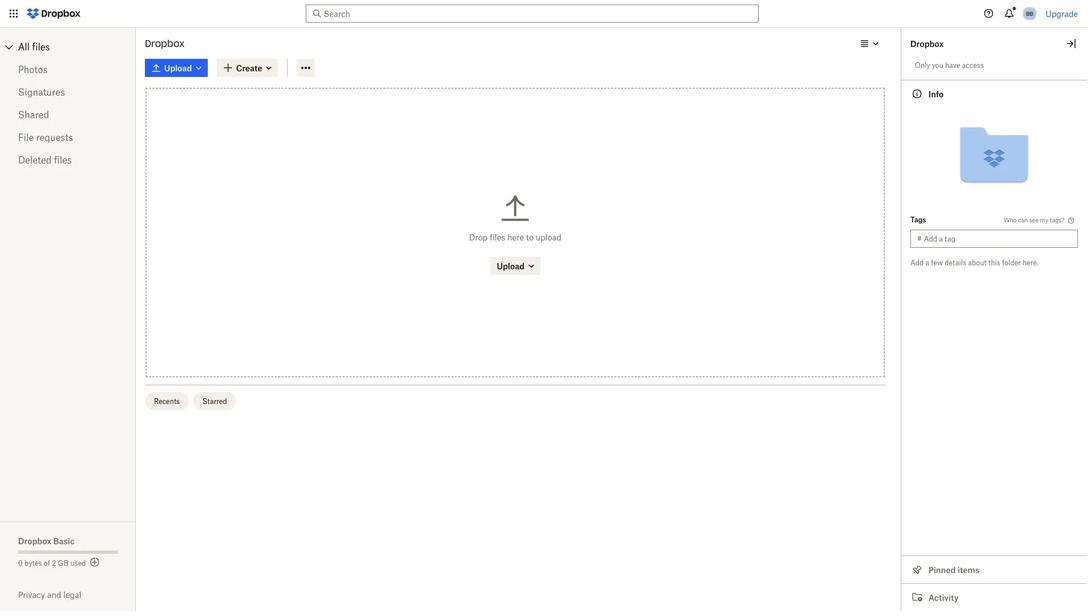 Task type: describe. For each thing, give the bounding box(es) containing it.
upload inside dropdown button
[[497, 261, 525, 271]]

of
[[44, 559, 50, 568]]

#
[[918, 235, 922, 243]]

who can see my tags? image
[[1067, 216, 1076, 225]]

to
[[526, 233, 534, 242]]

files for deleted
[[54, 155, 72, 166]]

used
[[70, 559, 86, 568]]

info
[[929, 89, 944, 99]]

add
[[911, 259, 924, 267]]

2
[[52, 559, 56, 568]]

about
[[969, 259, 987, 267]]

pinned items button
[[902, 556, 1088, 584]]

drop
[[469, 233, 488, 242]]

signatures
[[18, 87, 65, 98]]

starred button
[[194, 393, 236, 411]]

upload
[[536, 233, 562, 242]]

access
[[963, 61, 984, 69]]

dropbox logo - go to the homepage image
[[23, 5, 84, 23]]

only
[[915, 61, 930, 69]]

file requests link
[[18, 126, 118, 149]]

have
[[946, 61, 961, 69]]

bytes
[[25, 559, 42, 568]]

activity
[[929, 593, 959, 603]]

activity button
[[902, 584, 1088, 612]]

bb button
[[1021, 5, 1039, 23]]

can
[[1019, 217, 1028, 224]]

legal
[[63, 591, 81, 600]]

starred
[[203, 397, 227, 406]]

file requests
[[18, 132, 73, 143]]

global header element
[[0, 0, 1088, 28]]

this
[[989, 259, 1001, 267]]

details
[[945, 259, 967, 267]]

0 horizontal spatial dropbox
[[18, 537, 51, 546]]

signatures link
[[18, 81, 118, 104]]

upload button
[[490, 257, 541, 275]]

0 bytes of 2 gb used
[[18, 559, 86, 568]]

deleted files
[[18, 155, 72, 166]]

requests
[[36, 132, 73, 143]]

tags
[[911, 216, 926, 224]]

recents
[[154, 397, 180, 406]]



Task type: locate. For each thing, give the bounding box(es) containing it.
bb
[[1026, 10, 1034, 17]]

few
[[932, 259, 943, 267]]

files for all
[[32, 41, 50, 52]]

pinned
[[929, 566, 956, 575]]

close details pane image
[[1065, 37, 1078, 50]]

all files link
[[18, 38, 136, 56]]

recents button
[[145, 393, 189, 411]]

here
[[508, 233, 524, 242]]

Search in folder "Dropbox" text field
[[324, 7, 738, 20]]

deleted files link
[[18, 149, 118, 172]]

1 horizontal spatial dropbox
[[145, 38, 185, 49]]

info button
[[902, 80, 1088, 108]]

upgrade link
[[1046, 9, 1078, 18]]

pinned items
[[929, 566, 980, 575]]

dropbox up bytes
[[18, 537, 51, 546]]

get more space image
[[88, 556, 102, 570]]

2 horizontal spatial dropbox
[[911, 39, 944, 48]]

Add a tag text field
[[924, 233, 1072, 245]]

all files
[[18, 41, 50, 52]]

create
[[236, 63, 262, 73]]

files down the file requests link at the top of the page
[[54, 155, 72, 166]]

dropbox up only
[[911, 39, 944, 48]]

drop files here to upload
[[469, 233, 562, 242]]

you
[[932, 61, 944, 69]]

add a few details about this folder here.
[[911, 259, 1039, 267]]

0 horizontal spatial files
[[32, 41, 50, 52]]

all
[[18, 41, 30, 52]]

files right the all
[[32, 41, 50, 52]]

upload
[[164, 63, 192, 73], [497, 261, 525, 271]]

here.
[[1023, 259, 1039, 267]]

gb
[[58, 559, 69, 568]]

tags?
[[1050, 217, 1065, 224]]

0 horizontal spatial upload
[[164, 63, 192, 73]]

files left here
[[490, 233, 506, 242]]

who can see my tags?
[[1004, 217, 1065, 224]]

dropbox
[[145, 38, 185, 49], [911, 39, 944, 48], [18, 537, 51, 546]]

dropbox basic
[[18, 537, 75, 546]]

a
[[926, 259, 930, 267]]

photos
[[18, 64, 48, 75]]

files
[[32, 41, 50, 52], [54, 155, 72, 166], [490, 233, 506, 242]]

basic
[[53, 537, 75, 546]]

upload inside popup button
[[164, 63, 192, 73]]

deleted
[[18, 155, 52, 166]]

file
[[18, 132, 34, 143]]

photos link
[[18, 58, 118, 81]]

privacy
[[18, 591, 45, 600]]

0 vertical spatial files
[[32, 41, 50, 52]]

1 horizontal spatial files
[[54, 155, 72, 166]]

0 vertical spatial upload
[[164, 63, 192, 73]]

files for drop
[[490, 233, 506, 242]]

who
[[1004, 217, 1017, 224]]

shared link
[[18, 104, 118, 126]]

1 vertical spatial files
[[54, 155, 72, 166]]

my
[[1040, 217, 1049, 224]]

shared
[[18, 109, 49, 120]]

dropbox up upload popup button
[[145, 38, 185, 49]]

1 horizontal spatial upload
[[497, 261, 525, 271]]

items
[[958, 566, 980, 575]]

see
[[1030, 217, 1039, 224]]

1 vertical spatial upload
[[497, 261, 525, 271]]

and
[[47, 591, 61, 600]]

only you have access
[[915, 61, 984, 69]]

upgrade
[[1046, 9, 1078, 18]]

privacy and legal link
[[18, 591, 136, 600]]

2 horizontal spatial files
[[490, 233, 506, 242]]

upload button
[[145, 59, 208, 77]]

2 vertical spatial files
[[490, 233, 506, 242]]

create button
[[217, 59, 278, 77]]

0
[[18, 559, 23, 568]]

folder
[[1003, 259, 1021, 267]]

privacy and legal
[[18, 591, 81, 600]]



Task type: vqa. For each thing, say whether or not it's contained in the screenshot.
Dropbox image
no



